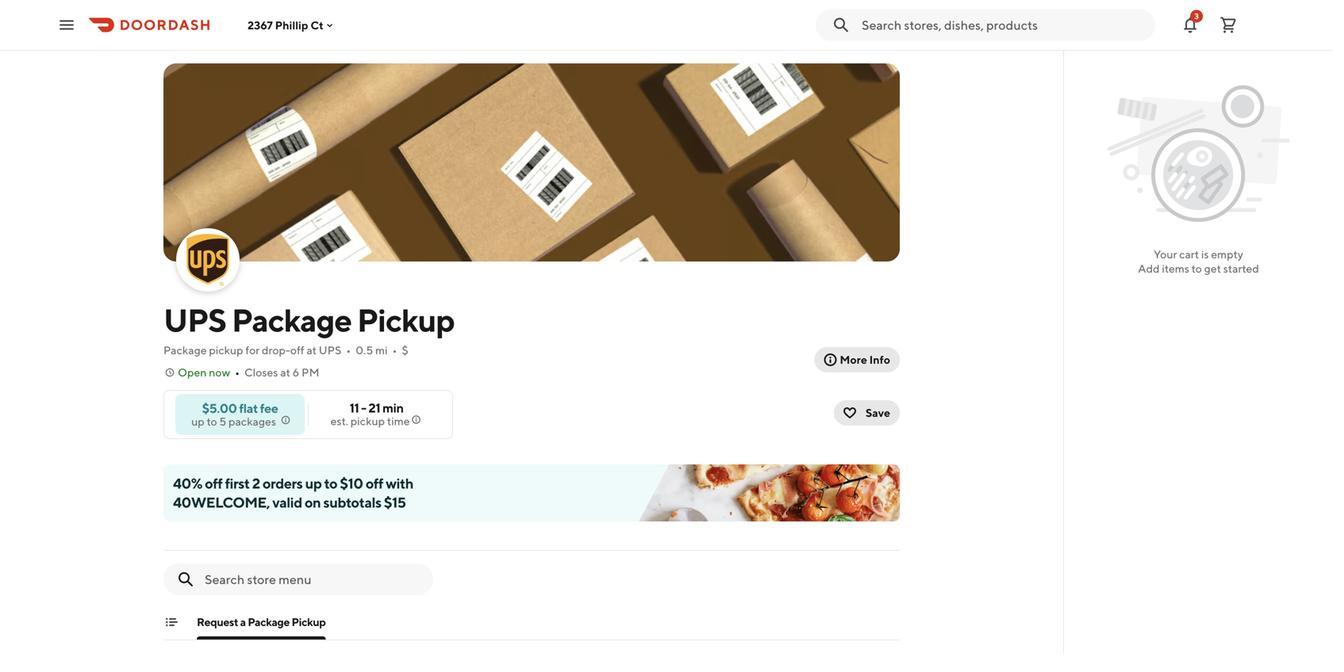 Task type: vqa. For each thing, say whether or not it's contained in the screenshot.
second sauce from the left
no



Task type: locate. For each thing, give the bounding box(es) containing it.
started
[[1223, 262, 1259, 275]]

ups
[[163, 302, 226, 339], [319, 344, 341, 357]]

phillip
[[275, 18, 308, 32]]

1 vertical spatial to
[[207, 415, 217, 429]]

to for cart
[[1192, 262, 1202, 275]]

0 items, open order cart image
[[1219, 15, 1238, 35]]

to left $10
[[324, 475, 337, 492]]

now
[[209, 366, 230, 379]]

show menu categories image
[[165, 617, 178, 629]]

• left the 0.5
[[346, 344, 351, 357]]

2 horizontal spatial •
[[392, 344, 397, 357]]

0 horizontal spatial pickup
[[209, 344, 243, 357]]

2367 phillip ct
[[248, 18, 323, 32]]

to left 5
[[207, 415, 217, 429]]

pm
[[302, 366, 319, 379]]

est.
[[331, 415, 348, 428]]

off up 6
[[290, 344, 304, 357]]

1 horizontal spatial at
[[307, 344, 317, 357]]

pickup
[[209, 344, 243, 357], [351, 415, 385, 428]]

package up open
[[163, 344, 207, 357]]

40welcome,
[[173, 494, 270, 511]]

• left $
[[392, 344, 397, 357]]

ct
[[311, 18, 323, 32]]

to inside your cart is empty add items to get started
[[1192, 262, 1202, 275]]

min
[[383, 401, 404, 416]]

1 horizontal spatial ups
[[319, 344, 341, 357]]

up
[[191, 415, 204, 429], [305, 475, 322, 492]]

0 horizontal spatial •
[[235, 366, 240, 379]]

Store search: begin typing to search for stores available on DoorDash text field
[[862, 16, 1146, 34]]

empty
[[1211, 248, 1243, 261]]

1 horizontal spatial to
[[324, 475, 337, 492]]

to left get
[[1192, 262, 1202, 275]]

0 vertical spatial to
[[1192, 262, 1202, 275]]

more info
[[840, 354, 890, 367]]

package
[[232, 302, 351, 339], [163, 344, 207, 357], [248, 616, 290, 629]]

0 horizontal spatial at
[[280, 366, 290, 379]]

at left 6
[[280, 366, 290, 379]]

for
[[245, 344, 260, 357]]

1 horizontal spatial up
[[305, 475, 322, 492]]

0 horizontal spatial to
[[207, 415, 217, 429]]

0 vertical spatial ups
[[163, 302, 226, 339]]

pickup
[[357, 302, 455, 339], [292, 616, 326, 629]]

0 vertical spatial up
[[191, 415, 204, 429]]

drop-
[[262, 344, 290, 357]]

off right $10
[[366, 475, 383, 492]]

• right now
[[235, 366, 240, 379]]

ups package pickup image
[[163, 63, 900, 262], [178, 230, 238, 290]]

off
[[290, 344, 304, 357], [205, 475, 222, 492], [366, 475, 383, 492]]

pickup up $
[[357, 302, 455, 339]]

fee
[[260, 401, 278, 416]]

$10
[[340, 475, 363, 492]]

0 vertical spatial package
[[232, 302, 351, 339]]

$15
[[384, 494, 406, 511]]

to inside 40% off first 2 orders up to $10 off with 40welcome, valid on subtotals $15
[[324, 475, 337, 492]]

2 horizontal spatial to
[[1192, 262, 1202, 275]]

pickup down item search "search box"
[[292, 616, 326, 629]]

$5.00
[[202, 401, 237, 416]]

0.5
[[356, 344, 373, 357]]

your
[[1154, 248, 1177, 261]]

1 vertical spatial pickup
[[351, 415, 385, 428]]

21
[[369, 401, 380, 416]]

off up 40welcome, at left bottom
[[205, 475, 222, 492]]

subtotals
[[323, 494, 381, 511]]

add
[[1138, 262, 1160, 275]]

request
[[197, 616, 238, 629]]

•
[[346, 344, 351, 357], [392, 344, 397, 357], [235, 366, 240, 379]]

save
[[866, 407, 890, 420]]

to
[[1192, 262, 1202, 275], [207, 415, 217, 429], [324, 475, 337, 492]]

up left 5
[[191, 415, 204, 429]]

0 horizontal spatial pickup
[[292, 616, 326, 629]]

up up the on
[[305, 475, 322, 492]]

11
[[350, 401, 359, 416]]

open now
[[178, 366, 230, 379]]

package right a
[[248, 616, 290, 629]]

6
[[293, 366, 299, 379]]

1 horizontal spatial pickup
[[351, 415, 385, 428]]

ups up open
[[163, 302, 226, 339]]

get
[[1204, 262, 1221, 275]]

1 horizontal spatial pickup
[[357, 302, 455, 339]]

ups up pm
[[319, 344, 341, 357]]

mi
[[375, 344, 388, 357]]

request a package pickup
[[197, 616, 326, 629]]

2 vertical spatial to
[[324, 475, 337, 492]]

0 horizontal spatial ups
[[163, 302, 226, 339]]

package up package pickup for drop-off at ups • 0.5 mi • $
[[232, 302, 351, 339]]

on
[[305, 494, 321, 511]]

at up pm
[[307, 344, 317, 357]]

1 vertical spatial up
[[305, 475, 322, 492]]

more
[[840, 354, 867, 367]]

-
[[361, 401, 366, 416]]

3
[[1194, 12, 1199, 21]]

cart
[[1179, 248, 1199, 261]]

at
[[307, 344, 317, 357], [280, 366, 290, 379]]

up to 5 packages
[[191, 415, 276, 429]]

info
[[870, 354, 890, 367]]

0 vertical spatial pickup
[[209, 344, 243, 357]]

pickup for est.
[[351, 415, 385, 428]]



Task type: describe. For each thing, give the bounding box(es) containing it.
open menu image
[[57, 15, 76, 35]]

is
[[1201, 248, 1209, 261]]

0 vertical spatial pickup
[[357, 302, 455, 339]]

est. pickup time
[[331, 415, 410, 428]]

2 horizontal spatial off
[[366, 475, 383, 492]]

more info button
[[815, 348, 900, 373]]

flat
[[239, 401, 258, 416]]

40% off first 2 orders up to $10 off with 40welcome, valid on subtotals $15
[[173, 475, 413, 511]]

• closes at 6 pm
[[235, 366, 319, 379]]

valid
[[272, 494, 302, 511]]

2367 phillip ct button
[[248, 18, 336, 32]]

Item Search search field
[[205, 571, 421, 589]]

save button
[[834, 401, 900, 426]]

up inside 40% off first 2 orders up to $10 off with 40welcome, valid on subtotals $15
[[305, 475, 322, 492]]

1 vertical spatial at
[[280, 366, 290, 379]]

closes
[[244, 366, 278, 379]]

open
[[178, 366, 207, 379]]

11 - 21 min
[[350, 401, 404, 416]]

pickup for package
[[209, 344, 243, 357]]

0 horizontal spatial off
[[205, 475, 222, 492]]

package pickup for drop-off at ups • 0.5 mi • $
[[163, 344, 408, 357]]

$
[[402, 344, 408, 357]]

time
[[387, 415, 410, 428]]

1 vertical spatial package
[[163, 344, 207, 357]]

1 horizontal spatial off
[[290, 344, 304, 357]]

2 vertical spatial package
[[248, 616, 290, 629]]

your cart is empty add items to get started
[[1138, 248, 1259, 275]]

40%
[[173, 475, 202, 492]]

to for off
[[324, 475, 337, 492]]

$5.00 flat fee
[[202, 401, 278, 416]]

first
[[225, 475, 250, 492]]

0 horizontal spatial up
[[191, 415, 204, 429]]

packages
[[229, 415, 276, 429]]

ups package pickup
[[163, 302, 455, 339]]

items
[[1162, 262, 1189, 275]]

a
[[240, 616, 246, 629]]

0 vertical spatial at
[[307, 344, 317, 357]]

1 vertical spatial pickup
[[292, 616, 326, 629]]

1 horizontal spatial •
[[346, 344, 351, 357]]

5
[[219, 415, 226, 429]]

1 vertical spatial ups
[[319, 344, 341, 357]]

2367
[[248, 18, 273, 32]]

with
[[386, 475, 413, 492]]

notification bell image
[[1181, 15, 1200, 35]]

orders
[[263, 475, 303, 492]]

2
[[252, 475, 260, 492]]



